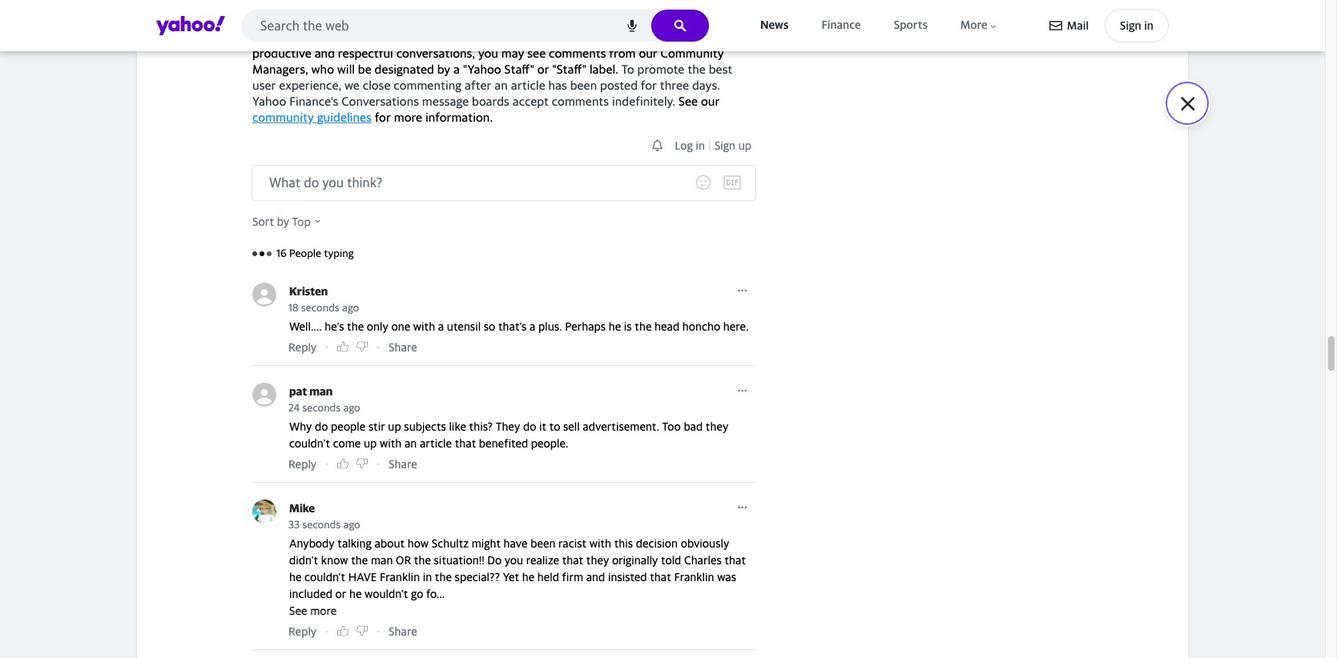 Task type: vqa. For each thing, say whether or not it's contained in the screenshot.
topmost Trump
no



Task type: describe. For each thing, give the bounding box(es) containing it.
news
[[761, 18, 789, 32]]

toolbar containing mail
[[1050, 9, 1169, 42]]

mail link
[[1050, 11, 1089, 40]]

sign
[[1120, 18, 1142, 32]]

more
[[961, 18, 988, 32]]

sports
[[894, 18, 928, 32]]



Task type: locate. For each thing, give the bounding box(es) containing it.
finance
[[822, 18, 861, 32]]

news link
[[757, 15, 792, 36]]

finance link
[[819, 15, 864, 36]]

sports link
[[891, 15, 931, 36]]

Search query text field
[[241, 10, 709, 42]]

in
[[1144, 18, 1154, 32]]

None search field
[[241, 10, 709, 46]]

sign in
[[1120, 18, 1154, 32]]

search image
[[674, 19, 687, 32]]

more button
[[958, 15, 1002, 36]]

mail
[[1067, 18, 1089, 32]]

sign in link
[[1105, 9, 1169, 42]]

toolbar
[[1050, 9, 1169, 42]]



